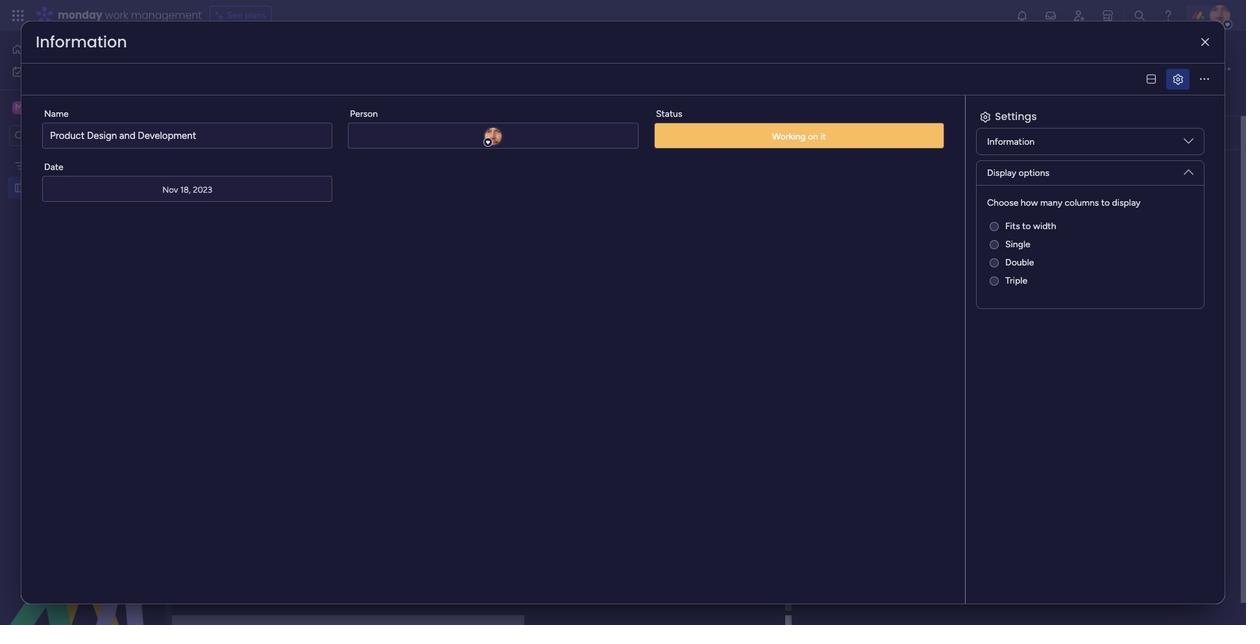 Task type: locate. For each thing, give the bounding box(es) containing it.
0 vertical spatial and
[[896, 62, 919, 78]]

1 horizontal spatial development
[[922, 62, 1000, 78]]

activity log button
[[909, 92, 978, 113]]

person
[[369, 106, 396, 117], [350, 108, 378, 119]]

0 horizontal spatial product design and development
[[50, 130, 196, 142]]

tab
[[197, 69, 281, 90]]

information
[[36, 31, 127, 53], [987, 136, 1035, 147]]

game
[[306, 42, 355, 64], [85, 182, 109, 193]]

1 dapulse dropdown down arrow image from the top
[[1184, 136, 1194, 151]]

information down settings
[[987, 136, 1035, 147]]

plans
[[245, 10, 266, 21]]

choose
[[987, 197, 1019, 208]]

display
[[987, 167, 1017, 179]]

0 horizontal spatial design
[[87, 130, 117, 142]]

sort
[[494, 106, 511, 117]]

dapulse dropdown down arrow image
[[1184, 136, 1194, 151], [1184, 162, 1194, 177]]

management
[[131, 8, 202, 23]]

list box
[[0, 152, 166, 374]]

1 vertical spatial product
[[50, 130, 85, 142]]

and
[[896, 62, 919, 78], [119, 130, 135, 142], [315, 188, 331, 199]]

1 horizontal spatial game
[[306, 42, 355, 64]]

main
[[30, 101, 53, 114]]

0 horizontal spatial trading card game
[[31, 182, 109, 193]]

game up search "field"
[[306, 42, 355, 64]]

1 vertical spatial and
[[119, 130, 135, 142]]

game down plan
[[85, 182, 109, 193]]

1 vertical spatial trading
[[31, 182, 61, 193]]

0 vertical spatial development
[[922, 62, 1000, 78]]

person left filter popup button
[[369, 106, 396, 117]]

my work link
[[8, 61, 158, 82]]

development up nov
[[138, 130, 196, 142]]

give feedback button
[[883, 123, 971, 144]]

trading card game down the plans
[[199, 42, 355, 64]]

columns
[[1065, 197, 1099, 208]]

new project button
[[197, 101, 258, 122]]

1 horizontal spatial card
[[263, 42, 302, 64]]

1 vertical spatial product design and development
[[50, 130, 196, 142]]

triple
[[1006, 275, 1028, 286]]

hide
[[544, 106, 563, 117]]

audience
[[361, 188, 399, 199]]

1 vertical spatial dapulse dropdown down arrow image
[[1184, 162, 1194, 177]]

workspace selection element
[[12, 100, 108, 117]]

card down the plans
[[263, 42, 302, 64]]

settings
[[995, 109, 1037, 124]]

person inside popup button
[[369, 106, 396, 117]]

list box containing marketing plan
[[0, 152, 166, 374]]

new project
[[202, 106, 253, 117]]

1 vertical spatial to
[[1022, 221, 1031, 232]]

and left target at left
[[315, 188, 331, 199]]

files
[[881, 96, 900, 107]]

plan
[[73, 160, 90, 171]]

to
[[1101, 197, 1110, 208], [1022, 221, 1031, 232]]

design
[[854, 62, 894, 78], [87, 130, 117, 142]]

and inside field
[[896, 62, 919, 78]]

1 vertical spatial game
[[85, 182, 109, 193]]

design inside product design and development field
[[854, 62, 894, 78]]

product design and development up files on the right top of page
[[806, 62, 1000, 78]]

dapulse dropdown down arrow image for information
[[1184, 136, 1194, 151]]

trading card game
[[199, 42, 355, 64], [31, 182, 109, 193]]

0 vertical spatial game
[[306, 42, 355, 64]]

product design and development
[[806, 62, 1000, 78], [50, 130, 196, 142]]

workspace
[[55, 101, 106, 114]]

0 vertical spatial dapulse dropdown down arrow image
[[1184, 136, 1194, 151]]

design down workspace
[[87, 130, 117, 142]]

2 horizontal spatial card
[[1009, 96, 1028, 107]]

Search in workspace field
[[27, 128, 108, 143]]

trading card game button
[[197, 42, 375, 64]]

0 horizontal spatial card
[[63, 182, 82, 193]]

1 horizontal spatial work
[[105, 8, 128, 23]]

Group Title field
[[220, 137, 291, 154]]

trading card game down marketing plan
[[31, 182, 109, 193]]

1 vertical spatial card
[[1009, 96, 1028, 107]]

1 vertical spatial trading card game
[[31, 182, 109, 193]]

group
[[223, 137, 260, 153]]

marketing plan
[[31, 160, 90, 171]]

work for my
[[45, 66, 64, 77]]

0 vertical spatial product design and development
[[806, 62, 1000, 78]]

monday work management
[[58, 8, 202, 23]]

m
[[15, 102, 23, 113]]

product design and development up plan
[[50, 130, 196, 142]]

item card
[[988, 96, 1028, 107]]

0 vertical spatial information
[[36, 31, 127, 53]]

development up 'log'
[[922, 62, 1000, 78]]

widget
[[845, 127, 873, 138]]

working
[[772, 131, 806, 142]]

public board image
[[14, 181, 26, 193]]

name
[[44, 108, 69, 119]]

how
[[1021, 197, 1038, 208]]

and right search in workspace field
[[119, 130, 135, 142]]

on
[[808, 131, 819, 142]]

new
[[202, 106, 221, 117]]

product down the name
[[50, 130, 85, 142]]

1 vertical spatial information
[[987, 136, 1035, 147]]

product up updates button
[[806, 62, 851, 78]]

2 horizontal spatial and
[[896, 62, 919, 78]]

to left display
[[1101, 197, 1110, 208]]

work right my
[[45, 66, 64, 77]]

filter button
[[408, 101, 469, 122]]

working on it
[[772, 131, 826, 142]]

search everything image
[[1133, 9, 1146, 22]]

1 horizontal spatial trading card game
[[199, 42, 355, 64]]

trading
[[199, 42, 260, 64], [31, 182, 61, 193]]

0 vertical spatial product
[[806, 62, 851, 78]]

option group
[[987, 220, 1194, 293]]

james peterson image
[[1210, 5, 1231, 26]]

home link
[[8, 39, 158, 60]]

project
[[223, 106, 253, 117]]

to right fits
[[1022, 221, 1031, 232]]

my work option
[[8, 61, 158, 82]]

1 vertical spatial development
[[138, 130, 196, 142]]

1 horizontal spatial and
[[315, 188, 331, 199]]

select product image
[[12, 9, 25, 22]]

notifications image
[[1016, 9, 1029, 22]]

0 horizontal spatial trading
[[31, 182, 61, 193]]

1 horizontal spatial product
[[806, 62, 851, 78]]

0 vertical spatial work
[[105, 8, 128, 23]]

width
[[1033, 221, 1056, 232]]

person right search "field"
[[350, 108, 378, 119]]

it
[[821, 131, 826, 142]]

person button
[[348, 101, 404, 122]]

0 vertical spatial trading
[[199, 42, 260, 64]]

feedback
[[928, 128, 965, 139]]

work right monday
[[105, 8, 128, 23]]

give feedback
[[907, 128, 965, 139]]

trading down date
[[31, 182, 61, 193]]

sort button
[[473, 101, 519, 122]]

card
[[263, 42, 302, 64], [1009, 96, 1028, 107], [63, 182, 82, 193]]

development
[[922, 62, 1000, 78], [138, 130, 196, 142]]

date
[[44, 162, 63, 173]]

0 vertical spatial to
[[1101, 197, 1110, 208]]

0 vertical spatial design
[[854, 62, 894, 78]]

information down monday
[[36, 31, 127, 53]]

dapulse dropdown down arrow image for display options
[[1184, 162, 1194, 177]]

group title
[[223, 137, 288, 153]]

lottie animation image
[[0, 494, 166, 625]]

work inside option
[[45, 66, 64, 77]]

1 vertical spatial work
[[45, 66, 64, 77]]

1 horizontal spatial trading
[[199, 42, 260, 64]]

0 horizontal spatial game
[[85, 182, 109, 193]]

and up files on the right top of page
[[896, 62, 919, 78]]

0 horizontal spatial work
[[45, 66, 64, 77]]

more dots image
[[1200, 74, 1209, 84]]

product
[[806, 62, 851, 78], [50, 130, 85, 142]]

double
[[1006, 257, 1034, 268]]

option
[[0, 154, 166, 156]]

2 dapulse dropdown down arrow image from the top
[[1184, 162, 1194, 177]]

work
[[105, 8, 128, 23], [45, 66, 64, 77]]

card up settings
[[1009, 96, 1028, 107]]

design up files on the right top of page
[[854, 62, 894, 78]]

0 horizontal spatial to
[[1022, 221, 1031, 232]]

2023
[[193, 185, 212, 194]]

card down plan
[[63, 182, 82, 193]]

Information field
[[32, 31, 130, 53]]

1 horizontal spatial product design and development
[[806, 62, 1000, 78]]

trading down see
[[199, 42, 260, 64]]

display options
[[987, 167, 1050, 179]]

item card button
[[978, 92, 1038, 113]]

angle down image
[[264, 107, 270, 117]]

1 horizontal spatial design
[[854, 62, 894, 78]]



Task type: describe. For each thing, give the bounding box(es) containing it.
0 horizontal spatial product
[[50, 130, 85, 142]]

updates button
[[808, 92, 872, 113]]

help image
[[1162, 9, 1175, 22]]

product inside field
[[806, 62, 851, 78]]

2 vertical spatial card
[[63, 182, 82, 193]]

hide button
[[523, 101, 571, 122]]

options
[[1019, 167, 1050, 179]]

0 horizontal spatial development
[[138, 130, 196, 142]]

display
[[1112, 197, 1141, 208]]

0 vertical spatial card
[[263, 42, 302, 64]]

trading inside list box
[[31, 182, 61, 193]]

option group containing fits to width
[[987, 220, 1194, 293]]

nov
[[162, 185, 178, 194]]

dapulse x slim image
[[1202, 37, 1209, 47]]

single
[[1006, 239, 1031, 250]]

workspace image
[[12, 101, 25, 115]]

activity log
[[919, 96, 968, 107]]

title
[[263, 137, 288, 153]]

see plans
[[227, 10, 266, 21]]

add widget
[[826, 127, 873, 138]]

see plans button
[[209, 6, 272, 25]]

fits to width
[[1006, 221, 1056, 232]]

market research and target audience analysis
[[245, 188, 435, 199]]

Search field
[[302, 103, 341, 121]]

lottie animation element
[[0, 494, 166, 625]]

invite members image
[[1073, 9, 1086, 22]]

help button
[[1180, 588, 1226, 610]]

v2 split view image
[[1147, 74, 1156, 84]]

help
[[1191, 592, 1215, 605]]

fits
[[1006, 221, 1020, 232]]

project
[[325, 164, 355, 175]]

marketing
[[31, 160, 71, 171]]

home
[[29, 43, 53, 55]]

monday marketplace image
[[1102, 9, 1115, 22]]

product design and development inside field
[[806, 62, 1000, 78]]

add widget button
[[802, 122, 878, 143]]

0 horizontal spatial and
[[119, 130, 135, 142]]

status
[[656, 108, 682, 119]]

updates
[[828, 96, 862, 107]]

files button
[[872, 92, 909, 113]]

update feed image
[[1044, 9, 1057, 22]]

log
[[953, 96, 968, 107]]

my work
[[30, 66, 64, 77]]

1 horizontal spatial to
[[1101, 197, 1110, 208]]

item
[[988, 96, 1006, 107]]

2 vertical spatial and
[[315, 188, 331, 199]]

trading card game inside list box
[[31, 182, 109, 193]]

choose how many columns to display
[[987, 197, 1141, 208]]

1 horizontal spatial information
[[987, 136, 1035, 147]]

activity
[[919, 96, 951, 107]]

v2 search image
[[292, 104, 302, 119]]

work for monday
[[105, 8, 128, 23]]

market
[[245, 188, 273, 199]]

18,
[[180, 185, 191, 194]]

Product Design and Development field
[[803, 62, 1174, 79]]

add
[[826, 127, 842, 138]]

arrow down image
[[454, 104, 469, 119]]

filter
[[429, 106, 449, 117]]

many
[[1041, 197, 1063, 208]]

nov 18, 2023
[[162, 185, 212, 194]]

0 vertical spatial trading card game
[[199, 42, 355, 64]]

1 vertical spatial design
[[87, 130, 117, 142]]

0 horizontal spatial information
[[36, 31, 127, 53]]

see
[[227, 10, 243, 21]]

development inside field
[[922, 62, 1000, 78]]

add view image
[[1218, 97, 1223, 107]]

monday
[[58, 8, 102, 23]]

home option
[[8, 39, 158, 60]]

research
[[276, 188, 313, 199]]

analysis
[[402, 188, 435, 199]]

main workspace
[[30, 101, 106, 114]]

card inside button
[[1009, 96, 1028, 107]]

my
[[30, 66, 42, 77]]

game inside list box
[[85, 182, 109, 193]]

target
[[333, 188, 359, 199]]

give
[[907, 128, 925, 139]]



Task type: vqa. For each thing, say whether or not it's contained in the screenshot.
>
no



